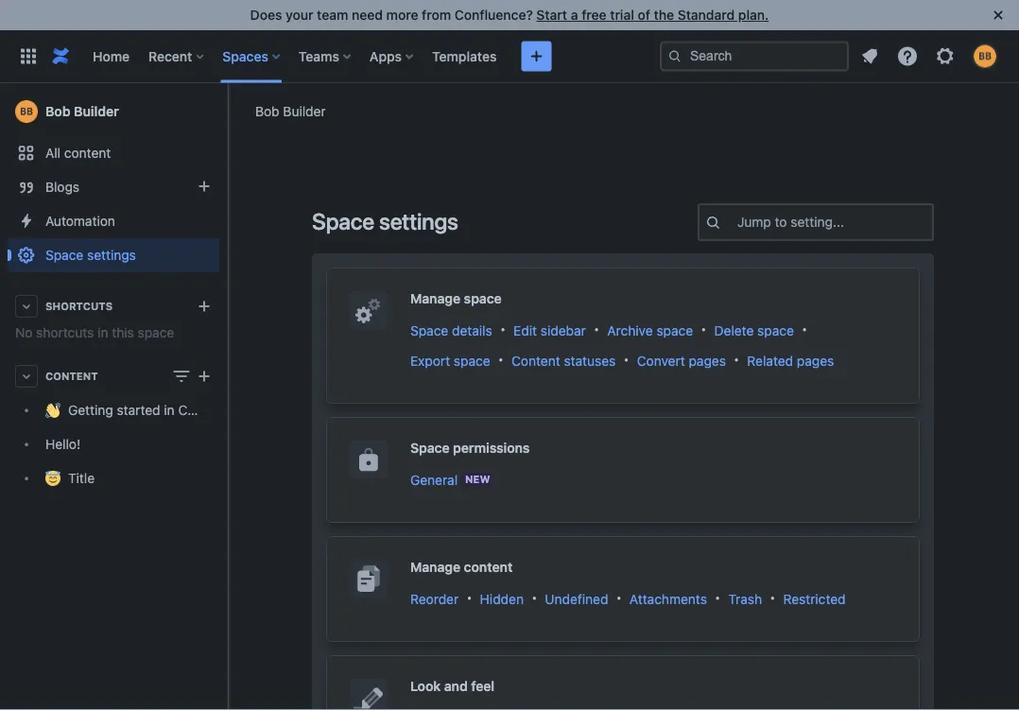 Task type: locate. For each thing, give the bounding box(es) containing it.
manage space
[[410, 291, 502, 306]]

bob builder down teams at the left top of page
[[255, 103, 326, 119]]

space
[[312, 208, 374, 234], [45, 247, 83, 263], [410, 322, 448, 338], [410, 440, 450, 456]]

content for content
[[45, 370, 98, 382]]

appswitcher icon image
[[17, 45, 40, 68]]

2 pages from the left
[[797, 352, 834, 368]]

tree
[[8, 393, 248, 495]]

your
[[286, 7, 313, 23]]

hidden link
[[480, 591, 524, 606]]

1 vertical spatial content
[[464, 559, 513, 575]]

manage for manage content
[[410, 559, 461, 575]]

content statuses
[[512, 352, 616, 368]]

1 bob builder from the left
[[255, 103, 326, 119]]

free
[[582, 7, 607, 23]]

look and feel
[[410, 678, 495, 694]]

confluence image
[[49, 45, 72, 68], [49, 45, 72, 68]]

content down edit
[[512, 352, 560, 368]]

bob inside the space element
[[45, 104, 70, 119]]

1 vertical spatial manage
[[410, 559, 461, 575]]

of
[[638, 7, 650, 23]]

in right the started
[[164, 402, 175, 418]]

content up getting
[[45, 370, 98, 382]]

trash
[[728, 591, 762, 606]]

builder up all content link
[[74, 104, 119, 119]]

1 pages from the left
[[689, 352, 726, 368]]

0 vertical spatial settings
[[379, 208, 458, 234]]

1 horizontal spatial bob
[[255, 103, 279, 119]]

1 vertical spatial space settings
[[45, 247, 136, 263]]

to
[[775, 214, 787, 230]]

settings icon image
[[934, 45, 957, 68]]

all content
[[45, 145, 111, 161]]

manage
[[410, 291, 461, 306], [410, 559, 461, 575]]

recent button
[[143, 41, 211, 71]]

the
[[654, 7, 674, 23]]

content for all content
[[64, 145, 111, 161]]

content right the all
[[64, 145, 111, 161]]

1 horizontal spatial space settings
[[312, 208, 458, 234]]

this
[[112, 325, 134, 340]]

space for delete space
[[757, 322, 794, 338]]

in for shortcuts
[[98, 325, 108, 340]]

content inside the space element
[[64, 145, 111, 161]]

attachments
[[630, 591, 707, 606]]

space up details
[[464, 291, 502, 306]]

0 vertical spatial content
[[512, 352, 560, 368]]

1 horizontal spatial in
[[164, 402, 175, 418]]

bob builder link
[[8, 93, 219, 130], [255, 102, 326, 121]]

apps
[[370, 48, 402, 64]]

add shortcut image
[[193, 295, 216, 318]]

1 builder from the left
[[283, 103, 326, 119]]

sidebar
[[541, 322, 586, 338]]

manage up reorder link
[[410, 559, 461, 575]]

a
[[571, 7, 578, 23]]

tree containing getting started in confluence
[[8, 393, 248, 495]]

hello!
[[45, 436, 81, 452]]

0 horizontal spatial bob builder
[[45, 104, 119, 119]]

space up convert pages link
[[657, 322, 693, 338]]

2 bob from the left
[[45, 104, 70, 119]]

reorder
[[410, 591, 459, 606]]

0 horizontal spatial in
[[98, 325, 108, 340]]

global element
[[11, 30, 660, 83]]

pages for convert pages
[[689, 352, 726, 368]]

tree inside the space element
[[8, 393, 248, 495]]

title link
[[8, 461, 219, 495]]

notification icon image
[[858, 45, 881, 68]]

change view image
[[170, 365, 193, 388]]

does your team need more from confluence? start a free trial of the standard plan.
[[250, 7, 769, 23]]

1 bob from the left
[[255, 103, 279, 119]]

export
[[410, 352, 450, 368]]

1 vertical spatial content
[[45, 370, 98, 382]]

1 manage from the top
[[410, 291, 461, 306]]

start
[[536, 7, 567, 23]]

permissions
[[453, 440, 530, 456]]

create content image
[[525, 45, 548, 68]]

space down details
[[454, 352, 490, 368]]

content
[[64, 145, 111, 161], [464, 559, 513, 575]]

banner
[[0, 30, 1019, 83]]

automation link
[[8, 204, 219, 238]]

templates
[[432, 48, 497, 64]]

convert
[[637, 352, 685, 368]]

statuses
[[564, 352, 616, 368]]

space element
[[0, 83, 248, 710]]

blogs
[[45, 179, 80, 195]]

settings up manage space
[[379, 208, 458, 234]]

1 horizontal spatial bob builder
[[255, 103, 326, 119]]

2 bob builder from the left
[[45, 104, 119, 119]]

0 vertical spatial manage
[[410, 291, 461, 306]]

feel
[[471, 678, 495, 694]]

in
[[98, 325, 108, 340], [164, 402, 175, 418]]

1 horizontal spatial content
[[464, 559, 513, 575]]

archive space
[[607, 322, 693, 338]]

getting
[[68, 402, 113, 418]]

space details link
[[410, 322, 492, 338]]

restricted
[[783, 591, 846, 606]]

restricted link
[[783, 591, 846, 606]]

apps button
[[364, 41, 421, 71]]

2 builder from the left
[[74, 104, 119, 119]]

close image
[[987, 4, 1010, 26]]

collapse sidebar image
[[206, 93, 248, 130]]

1 horizontal spatial pages
[[797, 352, 834, 368]]

settings down the automation link
[[87, 247, 136, 263]]

in left this
[[98, 325, 108, 340]]

0 horizontal spatial content
[[45, 370, 98, 382]]

0 horizontal spatial settings
[[87, 247, 136, 263]]

space up 'related'
[[757, 322, 794, 338]]

1 horizontal spatial builder
[[283, 103, 326, 119]]

0 horizontal spatial space settings
[[45, 247, 136, 263]]

bob builder link up all content link
[[8, 93, 219, 130]]

related pages
[[747, 352, 834, 368]]

manage content
[[410, 559, 513, 575]]

title
[[68, 470, 95, 486]]

need
[[352, 7, 383, 23]]

builder down teams at the left top of page
[[283, 103, 326, 119]]

space settings inside space settings link
[[45, 247, 136, 263]]

2 manage from the top
[[410, 559, 461, 575]]

space for manage space
[[464, 291, 502, 306]]

space settings
[[312, 208, 458, 234], [45, 247, 136, 263]]

bob builder
[[255, 103, 326, 119], [45, 104, 119, 119]]

spaces
[[222, 48, 268, 64]]

in for started
[[164, 402, 175, 418]]

content up hidden
[[464, 559, 513, 575]]

teams button
[[293, 41, 358, 71]]

bob right collapse sidebar image
[[255, 103, 279, 119]]

bob
[[255, 103, 279, 119], [45, 104, 70, 119]]

0 horizontal spatial bob
[[45, 104, 70, 119]]

automation
[[45, 213, 115, 229]]

pages down delete
[[689, 352, 726, 368]]

manage up space details
[[410, 291, 461, 306]]

1 vertical spatial settings
[[87, 247, 136, 263]]

1 horizontal spatial settings
[[379, 208, 458, 234]]

hello! link
[[8, 427, 219, 461]]

content inside dropdown button
[[45, 370, 98, 382]]

0 horizontal spatial builder
[[74, 104, 119, 119]]

1 vertical spatial in
[[164, 402, 175, 418]]

undefined link
[[545, 591, 608, 606]]

bob up the all
[[45, 104, 70, 119]]

pages
[[689, 352, 726, 368], [797, 352, 834, 368]]

settings
[[379, 208, 458, 234], [87, 247, 136, 263]]

space
[[464, 291, 502, 306], [657, 322, 693, 338], [757, 322, 794, 338], [138, 325, 174, 340], [454, 352, 490, 368]]

0 horizontal spatial content
[[64, 145, 111, 161]]

bob builder link down teams at the left top of page
[[255, 102, 326, 121]]

0 vertical spatial in
[[98, 325, 108, 340]]

pages right 'related'
[[797, 352, 834, 368]]

jump
[[737, 214, 771, 230]]

0 vertical spatial content
[[64, 145, 111, 161]]

builder inside the space element
[[74, 104, 119, 119]]

bob builder up all content
[[45, 104, 119, 119]]

1 horizontal spatial content
[[512, 352, 560, 368]]

0 horizontal spatial pages
[[689, 352, 726, 368]]

related pages link
[[747, 352, 834, 368]]



Task type: describe. For each thing, give the bounding box(es) containing it.
general link
[[410, 472, 458, 487]]

recent
[[149, 48, 192, 64]]

standard
[[678, 7, 735, 23]]

0 horizontal spatial bob builder link
[[8, 93, 219, 130]]

convert pages
[[637, 352, 726, 368]]

reorder link
[[410, 591, 459, 606]]

edit sidebar
[[514, 322, 586, 338]]

edit
[[514, 322, 537, 338]]

Search field
[[660, 41, 849, 71]]

started
[[117, 402, 160, 418]]

settings inside the space element
[[87, 247, 136, 263]]

space for export space
[[454, 352, 490, 368]]

delete space link
[[714, 322, 794, 338]]

home link
[[87, 41, 135, 71]]

jump to setting...
[[737, 214, 844, 230]]

space settings link
[[8, 238, 219, 272]]

create content image
[[193, 365, 216, 388]]

no shortcuts in this space
[[15, 325, 174, 340]]

from
[[422, 7, 451, 23]]

content for content statuses
[[512, 352, 560, 368]]

1 horizontal spatial bob builder link
[[255, 102, 326, 121]]

getting started in confluence link
[[8, 393, 248, 427]]

delete space
[[714, 322, 794, 338]]

all
[[45, 145, 61, 161]]

does
[[250, 7, 282, 23]]

home
[[93, 48, 130, 64]]

confluence
[[178, 402, 248, 418]]

archive space link
[[607, 322, 693, 338]]

setting...
[[791, 214, 844, 230]]

create a blog image
[[193, 175, 216, 198]]

export space link
[[410, 352, 490, 368]]

delete
[[714, 322, 754, 338]]

blogs link
[[8, 170, 219, 204]]

spaces button
[[217, 41, 287, 71]]

manage for manage space
[[410, 291, 461, 306]]

teams
[[299, 48, 339, 64]]

space permissions
[[410, 440, 530, 456]]

more
[[386, 7, 418, 23]]

Search settings text field
[[737, 213, 741, 232]]

team
[[317, 7, 348, 23]]

details
[[452, 322, 492, 338]]

pages for related pages
[[797, 352, 834, 368]]

look
[[410, 678, 441, 694]]

general
[[410, 472, 458, 487]]

space right this
[[138, 325, 174, 340]]

content statuses link
[[512, 352, 616, 368]]

content for manage content
[[464, 559, 513, 575]]

shortcuts button
[[8, 289, 219, 323]]

attachments link
[[630, 591, 707, 606]]

edit sidebar link
[[514, 322, 586, 338]]

convert pages link
[[637, 352, 726, 368]]

shortcuts
[[36, 325, 94, 340]]

help icon image
[[896, 45, 919, 68]]

new
[[465, 473, 490, 485]]

trial
[[610, 7, 634, 23]]

space details
[[410, 322, 492, 338]]

content button
[[8, 359, 219, 393]]

and
[[444, 678, 468, 694]]

export space
[[410, 352, 490, 368]]

general new
[[410, 472, 490, 487]]

getting started in confluence
[[68, 402, 248, 418]]

related
[[747, 352, 793, 368]]

bob builder inside the space element
[[45, 104, 119, 119]]

banner containing home
[[0, 30, 1019, 83]]

0 vertical spatial space settings
[[312, 208, 458, 234]]

archive
[[607, 322, 653, 338]]

undefined
[[545, 591, 608, 606]]

plan.
[[738, 7, 769, 23]]

space for archive space
[[657, 322, 693, 338]]

trash link
[[728, 591, 762, 606]]

templates link
[[426, 41, 502, 71]]

all content link
[[8, 136, 219, 170]]

no
[[15, 325, 32, 340]]

search image
[[667, 49, 683, 64]]

start a free trial of the standard plan. link
[[536, 7, 769, 23]]

shortcuts
[[45, 300, 113, 312]]

confluence?
[[455, 7, 533, 23]]



Task type: vqa. For each thing, say whether or not it's contained in the screenshot.
Italic ⌘I image
no



